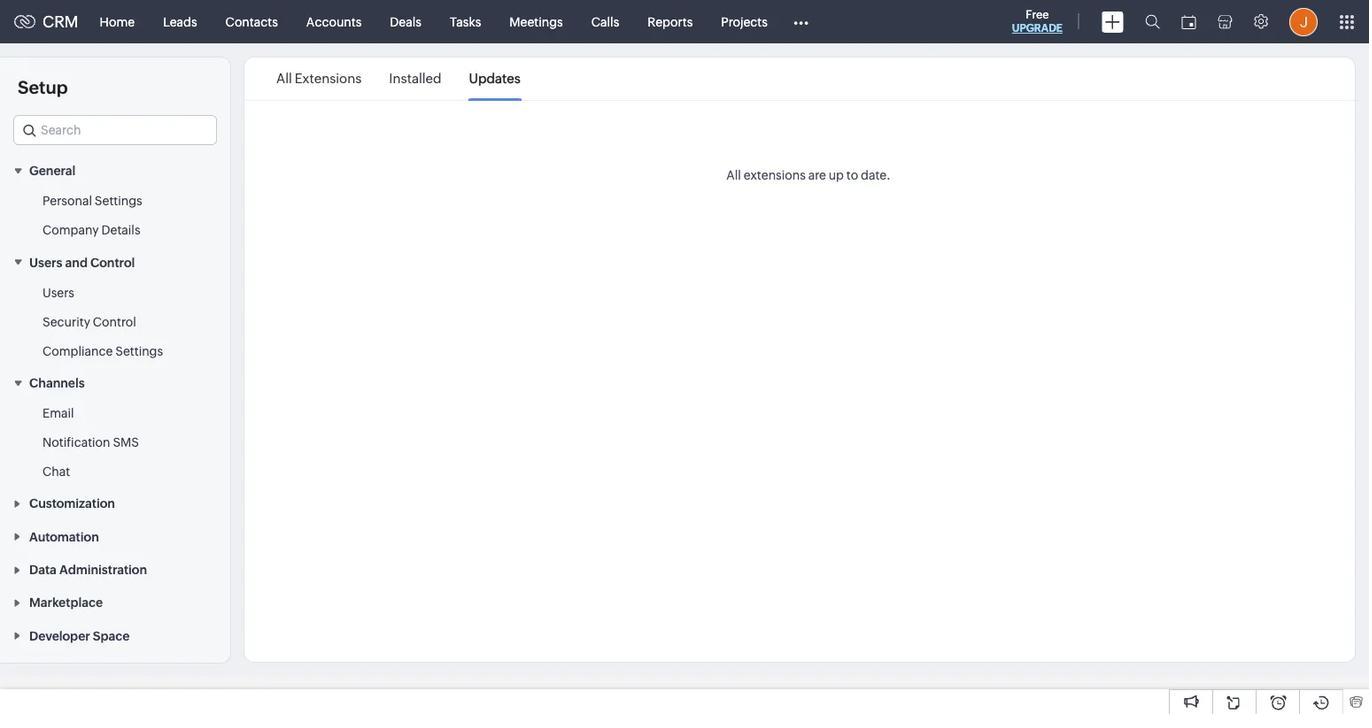 Task type: vqa. For each thing, say whether or not it's contained in the screenshot.
Settings
yes



Task type: locate. For each thing, give the bounding box(es) containing it.
developer space
[[29, 629, 130, 644]]

users link
[[43, 284, 74, 302]]

settings for compliance settings
[[115, 344, 163, 358]]

users and control
[[29, 256, 135, 270]]

settings up channels dropdown button
[[115, 344, 163, 358]]

meetings link
[[495, 0, 577, 43]]

search image
[[1145, 14, 1160, 29]]

1 vertical spatial users
[[43, 286, 74, 300]]

extensions
[[295, 71, 362, 86]]

control down details on the top left of page
[[90, 256, 135, 270]]

company details link
[[43, 222, 140, 239]]

general
[[29, 164, 76, 178]]

leads
[[163, 15, 197, 29]]

accounts link
[[292, 0, 376, 43]]

marketplace button
[[0, 586, 230, 619]]

free
[[1026, 8, 1049, 21]]

data administration
[[29, 563, 147, 577]]

users for users
[[43, 286, 74, 300]]

all for all extensions are up to date.
[[726, 168, 741, 182]]

1 vertical spatial all
[[726, 168, 741, 182]]

general region
[[0, 187, 230, 246]]

extensions
[[744, 168, 806, 182]]

1 horizontal spatial all
[[726, 168, 741, 182]]

personal
[[43, 194, 92, 208]]

tasks
[[450, 15, 481, 29]]

security
[[43, 315, 90, 329]]

all left "extensions"
[[726, 168, 741, 182]]

home
[[100, 15, 135, 29]]

meetings
[[509, 15, 563, 29]]

Search text field
[[14, 116, 216, 144]]

developer space button
[[0, 619, 230, 652]]

email
[[43, 407, 74, 421]]

1 vertical spatial settings
[[115, 344, 163, 358]]

setup
[[18, 77, 68, 97]]

1 vertical spatial control
[[93, 315, 136, 329]]

deals link
[[376, 0, 436, 43]]

users and control region
[[0, 279, 230, 366]]

users inside region
[[43, 286, 74, 300]]

are
[[808, 168, 826, 182]]

administration
[[59, 563, 147, 577]]

settings inside personal settings link
[[95, 194, 142, 208]]

None field
[[13, 115, 217, 145]]

tasks link
[[436, 0, 495, 43]]

settings
[[95, 194, 142, 208], [115, 344, 163, 358]]

calendar image
[[1181, 15, 1196, 29]]

users left and
[[29, 256, 62, 270]]

0 vertical spatial all
[[276, 71, 292, 86]]

all extensions link
[[276, 58, 362, 99]]

users inside dropdown button
[[29, 256, 62, 270]]

deals
[[390, 15, 421, 29]]

users up security
[[43, 286, 74, 300]]

0 vertical spatial settings
[[95, 194, 142, 208]]

control up the compliance settings link
[[93, 315, 136, 329]]

channels button
[[0, 366, 230, 399]]

crm
[[43, 12, 78, 31]]

settings inside the compliance settings link
[[115, 344, 163, 358]]

control
[[90, 256, 135, 270], [93, 315, 136, 329]]

and
[[65, 256, 88, 270]]

all
[[276, 71, 292, 86], [726, 168, 741, 182]]

company
[[43, 223, 99, 238]]

updates link
[[469, 58, 521, 99]]

0 vertical spatial control
[[90, 256, 135, 270]]

0 vertical spatial users
[[29, 256, 62, 270]]

all for all extensions
[[276, 71, 292, 86]]

customization
[[29, 497, 115, 511]]

all extensions are up to date.
[[726, 168, 891, 182]]

compliance settings link
[[43, 342, 163, 360]]

users
[[29, 256, 62, 270], [43, 286, 74, 300]]

projects link
[[707, 0, 782, 43]]

personal settings
[[43, 194, 142, 208]]

crm link
[[14, 12, 78, 31]]

0 horizontal spatial all
[[276, 71, 292, 86]]

all left extensions
[[276, 71, 292, 86]]

channels region
[[0, 399, 230, 487]]

automation
[[29, 530, 99, 544]]

settings up details on the top left of page
[[95, 194, 142, 208]]

create menu element
[[1091, 0, 1134, 43]]

home link
[[86, 0, 149, 43]]

compliance
[[43, 344, 113, 358]]



Task type: describe. For each thing, give the bounding box(es) containing it.
users for users and control
[[29, 256, 62, 270]]

Other Modules field
[[782, 8, 820, 36]]

upgrade
[[1012, 22, 1063, 35]]

search element
[[1134, 0, 1171, 43]]

space
[[93, 629, 130, 644]]

profile image
[[1289, 8, 1318, 36]]

compliance settings
[[43, 344, 163, 358]]

control inside region
[[93, 315, 136, 329]]

automation button
[[0, 520, 230, 553]]

chat link
[[43, 463, 70, 481]]

contacts
[[225, 15, 278, 29]]

profile element
[[1279, 0, 1328, 43]]

general button
[[0, 154, 230, 187]]

all extensions
[[276, 71, 362, 86]]

sms
[[113, 436, 139, 450]]

reports link
[[633, 0, 707, 43]]

to
[[846, 168, 858, 182]]

users and control button
[[0, 246, 230, 279]]

developer
[[29, 629, 90, 644]]

settings for personal settings
[[95, 194, 142, 208]]

up
[[829, 168, 844, 182]]

control inside dropdown button
[[90, 256, 135, 270]]

personal settings link
[[43, 192, 142, 210]]

customization button
[[0, 487, 230, 520]]

reports
[[648, 15, 693, 29]]

updates
[[469, 71, 521, 86]]

installed
[[389, 71, 442, 86]]

installed link
[[389, 58, 442, 99]]

contacts link
[[211, 0, 292, 43]]

details
[[101, 223, 140, 238]]

projects
[[721, 15, 768, 29]]

data
[[29, 563, 57, 577]]

notification
[[43, 436, 110, 450]]

channels
[[29, 376, 85, 391]]

security control link
[[43, 313, 136, 331]]

date.
[[861, 168, 891, 182]]

create menu image
[[1102, 11, 1124, 32]]

data administration button
[[0, 553, 230, 586]]

chat
[[43, 465, 70, 479]]

accounts
[[306, 15, 362, 29]]

notification sms link
[[43, 434, 139, 452]]

security control
[[43, 315, 136, 329]]

company details
[[43, 223, 140, 238]]

marketplace
[[29, 596, 103, 611]]

calls
[[591, 15, 619, 29]]

leads link
[[149, 0, 211, 43]]

free upgrade
[[1012, 8, 1063, 35]]

notification sms
[[43, 436, 139, 450]]

calls link
[[577, 0, 633, 43]]

email link
[[43, 405, 74, 422]]



